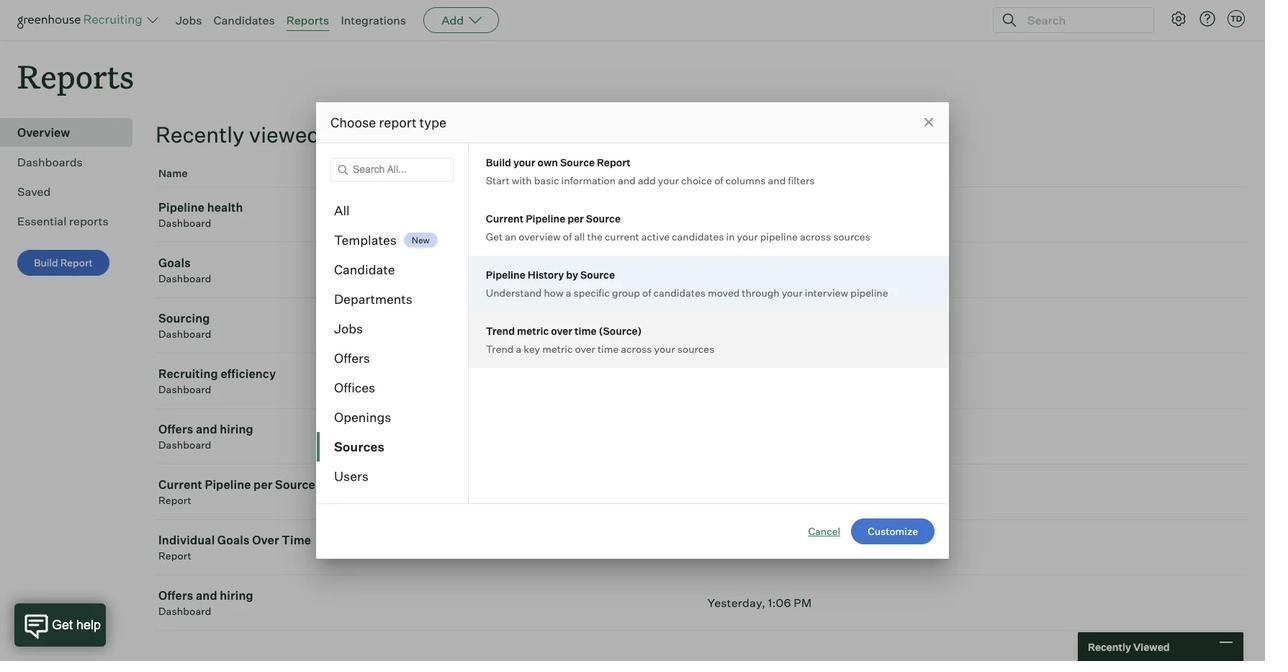 Task type: locate. For each thing, give the bounding box(es) containing it.
metric up "key"
[[517, 325, 549, 337]]

source
[[560, 156, 595, 169], [586, 212, 621, 225], [580, 269, 615, 281], [275, 478, 315, 492]]

current for current pipeline per source report
[[158, 478, 202, 492]]

pipeline inside pipeline health dashboard
[[158, 200, 205, 215]]

1 horizontal spatial across
[[800, 230, 831, 243]]

0 vertical spatial goals
[[158, 256, 191, 270]]

metric right "key"
[[542, 343, 573, 355]]

dashboards
[[17, 155, 83, 169]]

of inside current pipeline per source get an overview of all the current active candidates in your pipeline across sources
[[563, 230, 572, 243]]

source inside current pipeline per source get an overview of all the current active candidates in your pipeline across sources
[[586, 212, 621, 225]]

current up the "individual"
[[158, 478, 202, 492]]

candidates left moved
[[654, 287, 706, 299]]

report inside current pipeline per source report
[[158, 494, 192, 506]]

reports down greenhouse recruiting image
[[17, 55, 134, 97]]

build for build report
[[34, 257, 58, 269]]

sources down moved
[[678, 343, 715, 355]]

current for current pipeline per source get an overview of all the current active candidates in your pipeline across sources
[[486, 212, 524, 225]]

offers
[[334, 350, 370, 366], [158, 422, 193, 437], [158, 589, 193, 603]]

and down individual goals over time report
[[196, 589, 217, 603]]

1 vertical spatial candidates
[[654, 287, 706, 299]]

2 dashboard from the top
[[158, 272, 211, 285]]

2 hiring from the top
[[220, 589, 253, 603]]

report down 'essential reports' link
[[60, 257, 93, 269]]

1 vertical spatial a
[[516, 343, 522, 355]]

1 horizontal spatial per
[[568, 212, 584, 225]]

report for current pipeline per source
[[158, 494, 192, 506]]

report down the "individual"
[[158, 550, 192, 562]]

hiring
[[220, 422, 253, 437], [220, 589, 253, 603]]

columns
[[726, 174, 766, 187]]

reports link
[[286, 13, 329, 27]]

0 vertical spatial hiring
[[220, 422, 253, 437]]

1 vertical spatial metric
[[542, 343, 573, 355]]

source up specific
[[580, 269, 615, 281]]

viewed right last
[[732, 167, 767, 179]]

0 vertical spatial sources
[[833, 230, 871, 243]]

reports
[[286, 13, 329, 27], [17, 55, 134, 97]]

1 vertical spatial goals
[[217, 533, 250, 547]]

2 vertical spatial offers
[[158, 589, 193, 603]]

0 vertical spatial pipeline
[[760, 230, 798, 243]]

key
[[524, 343, 540, 355]]

goals left over
[[217, 533, 250, 547]]

1 vertical spatial time
[[598, 343, 619, 355]]

2 vertical spatial of
[[642, 287, 651, 299]]

0 vertical spatial jobs
[[176, 13, 202, 27]]

over right "key"
[[575, 343, 596, 355]]

viewed left choose
[[249, 121, 320, 148]]

recently for recently viewed
[[1088, 641, 1131, 653]]

your
[[513, 156, 536, 169], [658, 174, 679, 187], [737, 230, 758, 243], [782, 287, 803, 299], [654, 343, 675, 355]]

1 vertical spatial sources
[[678, 343, 715, 355]]

0 vertical spatial of
[[715, 174, 724, 187]]

candidate
[[334, 261, 395, 277]]

pipeline down name
[[158, 200, 205, 215]]

1 horizontal spatial reports
[[286, 13, 329, 27]]

0 horizontal spatial current
[[158, 478, 202, 492]]

offers and hiring dashboard down individual goals over time report
[[158, 589, 253, 617]]

reports right "candidates"
[[286, 13, 329, 27]]

and down recruiting efficiency dashboard
[[196, 422, 217, 437]]

essential reports
[[17, 214, 109, 228]]

0 vertical spatial over
[[551, 325, 573, 337]]

jobs
[[176, 13, 202, 27], [334, 320, 363, 336]]

1 horizontal spatial pipeline
[[851, 287, 888, 299]]

source for current pipeline per source report
[[275, 478, 315, 492]]

specific
[[574, 287, 610, 299]]

over down how on the top left
[[551, 325, 573, 337]]

1 vertical spatial hiring
[[220, 589, 253, 603]]

current inside current pipeline per source report
[[158, 478, 202, 492]]

yesterday,
[[708, 596, 766, 610]]

source up the
[[586, 212, 621, 225]]

0 vertical spatial time
[[575, 325, 597, 337]]

offers down recruiting
[[158, 422, 193, 437]]

1 horizontal spatial goals
[[217, 533, 250, 547]]

1 vertical spatial build
[[34, 257, 58, 269]]

per for current pipeline per source get an overview of all the current active candidates in your pipeline across sources
[[568, 212, 584, 225]]

jobs left "candidates"
[[176, 13, 202, 27]]

build inside build your own source report start with basic information and add your choice of columns and filters
[[486, 156, 511, 169]]

candidates
[[214, 13, 275, 27]]

1 horizontal spatial over
[[575, 343, 596, 355]]

build
[[486, 156, 511, 169], [34, 257, 58, 269]]

time
[[282, 533, 311, 547]]

1 horizontal spatial recently
[[1088, 641, 1131, 653]]

overview link
[[17, 124, 127, 141]]

active
[[642, 230, 670, 243]]

current pipeline per source get an overview of all the current active candidates in your pipeline across sources
[[486, 212, 871, 243]]

pipeline up overview
[[526, 212, 566, 225]]

across down (source)
[[621, 343, 652, 355]]

your down the pipeline history by source understand how a specific group of candidates moved through your interview pipeline
[[654, 343, 675, 355]]

sourcing dashboard
[[158, 311, 211, 340]]

1 vertical spatial of
[[563, 230, 572, 243]]

add
[[638, 174, 656, 187]]

1 vertical spatial offers and hiring dashboard
[[158, 589, 253, 617]]

source up time
[[275, 478, 315, 492]]

start
[[486, 174, 510, 187]]

customize button
[[851, 519, 935, 544]]

a right how on the top left
[[566, 287, 571, 299]]

0 vertical spatial across
[[800, 230, 831, 243]]

a left "key"
[[516, 343, 522, 355]]

candidates
[[672, 230, 724, 243], [654, 287, 706, 299]]

current up an
[[486, 212, 524, 225]]

offices
[[334, 380, 375, 395]]

report inside build your own source report start with basic information and add your choice of columns and filters
[[597, 156, 631, 169]]

pipeline inside current pipeline per source get an overview of all the current active candidates in your pipeline across sources
[[760, 230, 798, 243]]

individual
[[158, 533, 215, 547]]

overview
[[17, 125, 70, 140]]

source inside build your own source report start with basic information and add your choice of columns and filters
[[560, 156, 595, 169]]

time down (source)
[[598, 343, 619, 355]]

candidates left the in
[[672, 230, 724, 243]]

report up information
[[597, 156, 631, 169]]

1 vertical spatial over
[[575, 343, 596, 355]]

0 horizontal spatial recently
[[156, 121, 244, 148]]

a
[[566, 287, 571, 299], [516, 343, 522, 355]]

0 horizontal spatial across
[[621, 343, 652, 355]]

trend left "key"
[[486, 343, 514, 355]]

build down essential
[[34, 257, 58, 269]]

0 horizontal spatial a
[[516, 343, 522, 355]]

a inside the pipeline history by source understand how a specific group of candidates moved through your interview pipeline
[[566, 287, 571, 299]]

0 vertical spatial candidates
[[672, 230, 724, 243]]

source up information
[[560, 156, 595, 169]]

1 horizontal spatial viewed
[[732, 167, 767, 179]]

0 vertical spatial recently
[[156, 121, 244, 148]]

goals dashboard
[[158, 256, 211, 285]]

0 vertical spatial reports
[[286, 13, 329, 27]]

pipeline right the in
[[760, 230, 798, 243]]

pipeline health dashboard
[[158, 200, 243, 229]]

dashboard down recruiting
[[158, 383, 211, 396]]

source for pipeline history by source understand how a specific group of candidates moved through your interview pipeline
[[580, 269, 615, 281]]

0 horizontal spatial viewed
[[249, 121, 320, 148]]

0 horizontal spatial pipeline
[[760, 230, 798, 243]]

1 vertical spatial pipeline
[[851, 287, 888, 299]]

source for build your own source report start with basic information and add your choice of columns and filters
[[560, 156, 595, 169]]

choice
[[681, 174, 712, 187]]

viewed
[[249, 121, 320, 148], [732, 167, 767, 179]]

of inside build your own source report start with basic information and add your choice of columns and filters
[[715, 174, 724, 187]]

offers and hiring dashboard down recruiting efficiency dashboard
[[158, 422, 253, 451]]

pipeline right interview
[[851, 287, 888, 299]]

history
[[528, 269, 564, 281]]

choose report type
[[331, 115, 447, 130]]

over
[[551, 325, 573, 337], [575, 343, 596, 355]]

0 horizontal spatial jobs
[[176, 13, 202, 27]]

0 horizontal spatial time
[[575, 325, 597, 337]]

of right choice
[[715, 174, 724, 187]]

goals down pipeline health dashboard in the top of the page
[[158, 256, 191, 270]]

per inside current pipeline per source get an overview of all the current active candidates in your pipeline across sources
[[568, 212, 584, 225]]

own
[[538, 156, 558, 169]]

0 vertical spatial a
[[566, 287, 571, 299]]

0 horizontal spatial per
[[254, 478, 273, 492]]

dashboard up sourcing
[[158, 272, 211, 285]]

add
[[442, 13, 464, 27]]

goals inside goals dashboard
[[158, 256, 191, 270]]

1 horizontal spatial jobs
[[334, 320, 363, 336]]

recently for recently viewed
[[156, 121, 244, 148]]

dashboard up current pipeline per source report
[[158, 439, 211, 451]]

current
[[486, 212, 524, 225], [158, 478, 202, 492]]

1 vertical spatial reports
[[17, 55, 134, 97]]

your inside trend metric over time (source) trend a key metric over time across your sources
[[654, 343, 675, 355]]

1 vertical spatial jobs
[[334, 320, 363, 336]]

offers down the "individual"
[[158, 589, 193, 603]]

offers up offices
[[334, 350, 370, 366]]

pipeline inside current pipeline per source report
[[205, 478, 251, 492]]

1 horizontal spatial a
[[566, 287, 571, 299]]

time left (source)
[[575, 325, 597, 337]]

candidates inside current pipeline per source get an overview of all the current active candidates in your pipeline across sources
[[672, 230, 724, 243]]

current inside current pipeline per source get an overview of all the current active candidates in your pipeline across sources
[[486, 212, 524, 225]]

1 horizontal spatial sources
[[833, 230, 871, 243]]

across
[[800, 230, 831, 243], [621, 343, 652, 355]]

pipeline
[[760, 230, 798, 243], [851, 287, 888, 299]]

dashboard down health
[[158, 217, 211, 229]]

your up with
[[513, 156, 536, 169]]

1 hiring from the top
[[220, 422, 253, 437]]

last
[[708, 167, 730, 179]]

jobs link
[[176, 13, 202, 27]]

a inside trend metric over time (source) trend a key metric over time across your sources
[[516, 343, 522, 355]]

report inside build report button
[[60, 257, 93, 269]]

per
[[568, 212, 584, 225], [254, 478, 273, 492]]

saved
[[17, 185, 51, 199]]

new
[[412, 235, 430, 245]]

1 vertical spatial trend
[[486, 343, 514, 355]]

per inside current pipeline per source report
[[254, 478, 273, 492]]

0 vertical spatial offers
[[334, 350, 370, 366]]

1 dashboard from the top
[[158, 217, 211, 229]]

your right the in
[[737, 230, 758, 243]]

hiring down recruiting efficiency dashboard
[[220, 422, 253, 437]]

add button
[[424, 7, 499, 33]]

dashboard down sourcing
[[158, 328, 211, 340]]

2 horizontal spatial of
[[715, 174, 724, 187]]

dashboard
[[158, 217, 211, 229], [158, 272, 211, 285], [158, 328, 211, 340], [158, 383, 211, 396], [158, 439, 211, 451], [158, 605, 211, 617]]

0 vertical spatial current
[[486, 212, 524, 225]]

1 horizontal spatial current
[[486, 212, 524, 225]]

td
[[1231, 14, 1242, 24]]

dashboards link
[[17, 154, 127, 171]]

build report
[[34, 257, 93, 269]]

pipeline inside the pipeline history by source understand how a specific group of candidates moved through your interview pipeline
[[851, 287, 888, 299]]

departments
[[334, 291, 413, 307]]

0 vertical spatial build
[[486, 156, 511, 169]]

pipeline
[[158, 200, 205, 215], [526, 212, 566, 225], [486, 269, 526, 281], [205, 478, 251, 492]]

1 vertical spatial across
[[621, 343, 652, 355]]

trend down understand
[[486, 325, 515, 337]]

users
[[334, 468, 369, 484]]

yesterday, 1:06 pm
[[708, 596, 812, 610]]

report inside individual goals over time report
[[158, 550, 192, 562]]

sources
[[833, 230, 871, 243], [678, 343, 715, 355]]

of left all at top left
[[563, 230, 572, 243]]

1 horizontal spatial build
[[486, 156, 511, 169]]

moved
[[708, 287, 740, 299]]

0 vertical spatial offers and hiring dashboard
[[158, 422, 253, 451]]

of right group
[[642, 287, 651, 299]]

sources up interview
[[833, 230, 871, 243]]

1 horizontal spatial time
[[598, 343, 619, 355]]

td button
[[1228, 10, 1245, 27]]

build up start
[[486, 156, 511, 169]]

source inside current pipeline per source report
[[275, 478, 315, 492]]

0 vertical spatial trend
[[486, 325, 515, 337]]

0 horizontal spatial over
[[551, 325, 573, 337]]

1 horizontal spatial of
[[642, 287, 651, 299]]

individual goals over time report
[[158, 533, 311, 562]]

0 horizontal spatial sources
[[678, 343, 715, 355]]

per up over
[[254, 478, 273, 492]]

sourcing
[[158, 311, 210, 326]]

dashboard down the "individual"
[[158, 605, 211, 617]]

0 horizontal spatial build
[[34, 257, 58, 269]]

pipeline up individual goals over time report
[[205, 478, 251, 492]]

report up the "individual"
[[158, 494, 192, 506]]

how
[[544, 287, 564, 299]]

0 horizontal spatial goals
[[158, 256, 191, 270]]

1 vertical spatial viewed
[[732, 167, 767, 179]]

across up interview
[[800, 230, 831, 243]]

6 dashboard from the top
[[158, 605, 211, 617]]

recently
[[156, 121, 244, 148], [1088, 641, 1131, 653]]

0 vertical spatial per
[[568, 212, 584, 225]]

pipeline up understand
[[486, 269, 526, 281]]

recently up name
[[156, 121, 244, 148]]

1 vertical spatial recently
[[1088, 641, 1131, 653]]

per up all at top left
[[568, 212, 584, 225]]

0 horizontal spatial of
[[563, 230, 572, 243]]

offers and hiring dashboard
[[158, 422, 253, 451], [158, 589, 253, 617]]

of
[[715, 174, 724, 187], [563, 230, 572, 243], [642, 287, 651, 299]]

1 vertical spatial current
[[158, 478, 202, 492]]

your right through
[[782, 287, 803, 299]]

time
[[575, 325, 597, 337], [598, 343, 619, 355]]

recruiting efficiency dashboard
[[158, 367, 276, 396]]

4 dashboard from the top
[[158, 383, 211, 396]]

hiring down individual goals over time report
[[220, 589, 253, 603]]

build inside build report button
[[34, 257, 58, 269]]

1 vertical spatial per
[[254, 478, 273, 492]]

0 vertical spatial viewed
[[249, 121, 320, 148]]

recently left viewed
[[1088, 641, 1131, 653]]

source inside the pipeline history by source understand how a specific group of candidates moved through your interview pipeline
[[580, 269, 615, 281]]

jobs down departments
[[334, 320, 363, 336]]

dashboard inside pipeline health dashboard
[[158, 217, 211, 229]]



Task type: vqa. For each thing, say whether or not it's contained in the screenshot.
right Reports
yes



Task type: describe. For each thing, give the bounding box(es) containing it.
all
[[334, 202, 350, 218]]

pipeline for interview
[[851, 287, 888, 299]]

build your own source report start with basic information and add your choice of columns and filters
[[486, 156, 815, 187]]

1 vertical spatial offers
[[158, 422, 193, 437]]

trend metric over time (source) trend a key metric over time across your sources
[[486, 325, 715, 355]]

by
[[566, 269, 578, 281]]

integrations
[[341, 13, 406, 27]]

your inside the pipeline history by source understand how a specific group of candidates moved through your interview pipeline
[[782, 287, 803, 299]]

1 offers and hiring dashboard from the top
[[158, 422, 253, 451]]

viewed for recently viewed
[[249, 121, 320, 148]]

configure image
[[1170, 10, 1188, 27]]

over
[[252, 533, 279, 547]]

recently viewed
[[156, 121, 320, 148]]

your inside current pipeline per source get an overview of all the current active candidates in your pipeline across sources
[[737, 230, 758, 243]]

report for build your own source report
[[597, 156, 631, 169]]

in
[[726, 230, 735, 243]]

build for build your own source report start with basic information and add your choice of columns and filters
[[486, 156, 511, 169]]

Search text field
[[1024, 10, 1141, 31]]

reports
[[69, 214, 109, 228]]

Search All... text field
[[331, 158, 454, 181]]

jobs inside choose report type dialog
[[334, 320, 363, 336]]

current pipeline per source report
[[158, 478, 315, 506]]

cancel link
[[808, 524, 841, 539]]

efficiency
[[221, 367, 276, 381]]

type
[[420, 115, 447, 130]]

(source)
[[599, 325, 642, 337]]

understand
[[486, 287, 542, 299]]

pipeline inside current pipeline per source get an overview of all the current active candidates in your pipeline across sources
[[526, 212, 566, 225]]

pipeline for your
[[760, 230, 798, 243]]

sources
[[334, 439, 384, 454]]

5 dashboard from the top
[[158, 439, 211, 451]]

offers inside choose report type dialog
[[334, 350, 370, 366]]

and left filters
[[768, 174, 786, 187]]

and left the add
[[618, 174, 636, 187]]

through
[[742, 287, 780, 299]]

pipeline inside the pipeline history by source understand how a specific group of candidates moved through your interview pipeline
[[486, 269, 526, 281]]

last viewed
[[708, 167, 767, 179]]

td button
[[1225, 7, 1248, 30]]

all
[[574, 230, 585, 243]]

health
[[207, 200, 243, 215]]

goals inside individual goals over time report
[[217, 533, 250, 547]]

1 trend from the top
[[486, 325, 515, 337]]

your right the add
[[658, 174, 679, 187]]

sources inside current pipeline per source get an overview of all the current active candidates in your pipeline across sources
[[833, 230, 871, 243]]

candidates inside the pipeline history by source understand how a specific group of candidates moved through your interview pipeline
[[654, 287, 706, 299]]

with
[[512, 174, 532, 187]]

current
[[605, 230, 639, 243]]

pm
[[794, 596, 812, 610]]

across inside trend metric over time (source) trend a key metric over time across your sources
[[621, 343, 652, 355]]

of inside the pipeline history by source understand how a specific group of candidates moved through your interview pipeline
[[642, 287, 651, 299]]

1:06
[[768, 596, 791, 610]]

pipeline history by source understand how a specific group of candidates moved through your interview pipeline
[[486, 269, 888, 299]]

a for specific
[[566, 287, 571, 299]]

greenhouse recruiting image
[[17, 12, 147, 29]]

2 offers and hiring dashboard from the top
[[158, 589, 253, 617]]

overview
[[519, 230, 561, 243]]

group
[[612, 287, 640, 299]]

basic
[[534, 174, 559, 187]]

interview
[[805, 287, 849, 299]]

templates
[[334, 232, 397, 248]]

0 horizontal spatial reports
[[17, 55, 134, 97]]

source for current pipeline per source get an overview of all the current active candidates in your pipeline across sources
[[586, 212, 621, 225]]

get
[[486, 230, 503, 243]]

report
[[379, 115, 417, 130]]

essential reports link
[[17, 213, 127, 230]]

integrations link
[[341, 13, 406, 27]]

recruiting
[[158, 367, 218, 381]]

across inside current pipeline per source get an overview of all the current active candidates in your pipeline across sources
[[800, 230, 831, 243]]

0 vertical spatial metric
[[517, 325, 549, 337]]

customize
[[868, 525, 918, 537]]

viewed
[[1134, 641, 1170, 653]]

report for individual goals over time
[[158, 550, 192, 562]]

an
[[505, 230, 517, 243]]

name
[[158, 167, 188, 179]]

2 trend from the top
[[486, 343, 514, 355]]

build report button
[[17, 250, 109, 276]]

a for key
[[516, 343, 522, 355]]

candidates link
[[214, 13, 275, 27]]

recently viewed
[[1088, 641, 1170, 653]]

information
[[561, 174, 616, 187]]

essential
[[17, 214, 67, 228]]

sources inside trend metric over time (source) trend a key metric over time across your sources
[[678, 343, 715, 355]]

the
[[587, 230, 603, 243]]

filters
[[788, 174, 815, 187]]

viewed for last viewed
[[732, 167, 767, 179]]

cancel
[[808, 525, 841, 537]]

choose
[[331, 115, 376, 130]]

openings
[[334, 409, 391, 425]]

saved link
[[17, 183, 127, 200]]

dashboard inside recruiting efficiency dashboard
[[158, 383, 211, 396]]

per for current pipeline per source report
[[254, 478, 273, 492]]

3 dashboard from the top
[[158, 328, 211, 340]]

choose report type dialog
[[316, 102, 949, 559]]



